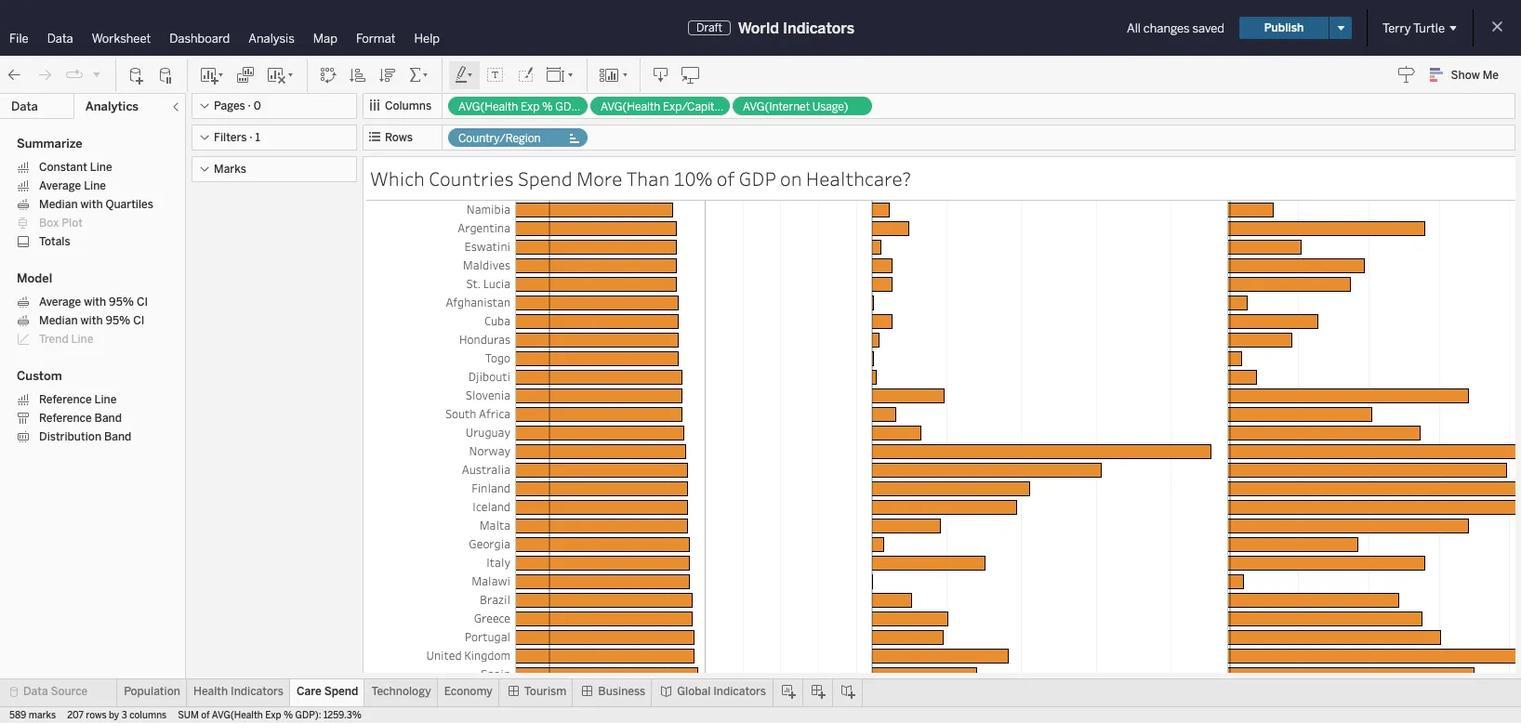 Task type: describe. For each thing, give the bounding box(es) containing it.
redo image
[[35, 66, 54, 84]]

Portugal, Country/Region. Press Space to toggle selection. Press Escape to go back to the left margin. Use arrow keys to navigate headers text field
[[366, 628, 515, 646]]

avg(health exp/capita)
[[601, 100, 725, 113]]

constant line
[[39, 161, 112, 174]]

Brazil, Country/Region. Press Space to toggle selection. Press Escape to go back to the left margin. Use arrow keys to navigate headers text field
[[366, 590, 515, 609]]

changes
[[1143, 21, 1190, 35]]

1 horizontal spatial %
[[542, 100, 553, 113]]

avg(internet
[[743, 100, 810, 113]]

terry
[[1383, 21, 1411, 35]]

global indicators
[[677, 685, 766, 698]]

quartiles
[[105, 198, 153, 211]]

which
[[370, 165, 425, 192]]

avg(health for avg(health exp/capita)
[[601, 100, 660, 113]]

pause auto updates image
[[157, 66, 176, 84]]

reference line
[[39, 393, 117, 406]]

589 marks
[[9, 710, 56, 721]]

avg(health for avg(health exp % gdp)
[[458, 100, 518, 113]]

totals
[[39, 235, 70, 248]]

worksheet
[[92, 32, 151, 46]]

indicators for world indicators
[[783, 19, 854, 37]]

exp/capita)
[[663, 100, 725, 113]]

more
[[576, 165, 622, 192]]

0 vertical spatial exp
[[521, 100, 539, 113]]

all
[[1127, 21, 1141, 35]]

with for average with 95% ci
[[84, 296, 106, 309]]

show me button
[[1421, 60, 1516, 89]]

gdp
[[739, 165, 776, 192]]

average line
[[39, 179, 106, 192]]

model
[[17, 271, 52, 285]]

reference band
[[39, 412, 122, 425]]

duplicate image
[[236, 66, 255, 84]]

than
[[626, 165, 670, 192]]

pages
[[214, 99, 245, 113]]

health indicators
[[193, 685, 283, 698]]

Honduras, Country/Region. Press Space to toggle selection. Press Escape to go back to the left margin. Use arrow keys to navigate headers text field
[[366, 330, 515, 349]]

line for average line
[[84, 179, 106, 192]]

health
[[193, 685, 228, 698]]

saved
[[1192, 21, 1225, 35]]

plot
[[62, 217, 83, 230]]

0 horizontal spatial of
[[201, 710, 210, 721]]

0 horizontal spatial avg(health
[[212, 710, 263, 721]]

download image
[[652, 66, 670, 84]]

healthcare?
[[806, 165, 911, 192]]

undo image
[[6, 66, 24, 84]]

show
[[1451, 69, 1480, 82]]

columns
[[129, 710, 167, 721]]

reference for reference line
[[39, 393, 92, 406]]

care spend
[[296, 685, 358, 698]]

publish
[[1264, 21, 1304, 34]]

new data source image
[[127, 66, 146, 84]]

file
[[9, 32, 29, 46]]

distribution band
[[39, 430, 131, 443]]

show me
[[1451, 69, 1499, 82]]

constant
[[39, 161, 87, 174]]

Malta, Country/Region. Press Space to toggle selection. Press Escape to go back to the left margin. Use arrow keys to navigate headers text field
[[366, 516, 515, 535]]

world indicators
[[738, 19, 854, 37]]

filters · 1
[[214, 131, 260, 144]]

all changes saved
[[1127, 21, 1225, 35]]

Eswatini, Country/Region. Press Space to toggle selection. Press Escape to go back to the left margin. Use arrow keys to navigate headers text field
[[366, 237, 515, 256]]

1259.3%
[[323, 710, 362, 721]]

gdp):
[[295, 710, 321, 721]]

sum of avg(health exp % gdp): 1259.3%
[[178, 710, 362, 721]]

gdp)
[[555, 100, 583, 113]]

sorted descending by average of health exp % gdp within country/region image
[[378, 66, 397, 84]]

custom
[[17, 369, 62, 383]]

South Africa, Country/Region. Press Space to toggle selection. Press Escape to go back to the left margin. Use arrow keys to navigate headers text field
[[366, 404, 515, 423]]

median for median with quartiles
[[39, 198, 78, 211]]

median for median with 95% ci
[[39, 314, 78, 327]]

line for trend line
[[71, 333, 93, 346]]

turtle
[[1413, 21, 1445, 35]]

countries
[[429, 165, 514, 192]]

country/region
[[458, 132, 541, 145]]

marks
[[29, 710, 56, 721]]

avg(health exp % gdp)
[[458, 100, 583, 113]]

Uruguay, Country/Region. Press Space to toggle selection. Press Escape to go back to the left margin. Use arrow keys to navigate headers text field
[[366, 423, 515, 442]]

care
[[296, 685, 321, 698]]

0 vertical spatial data
[[47, 32, 73, 46]]

Cuba, Country/Region. Press Space to toggle selection. Press Escape to go back to the left margin. Use arrow keys to navigate headers text field
[[366, 311, 515, 330]]

Australia, Country/Region. Press Space to toggle selection. Press Escape to go back to the left margin. Use arrow keys to navigate headers text field
[[366, 460, 515, 479]]

draft
[[696, 21, 722, 34]]

0
[[254, 99, 261, 113]]

world
[[738, 19, 779, 37]]

Maldives, Country/Region. Press Space to toggle selection. Press Escape to go back to the left margin. Use arrow keys to navigate headers text field
[[366, 256, 515, 274]]

207
[[67, 710, 84, 721]]

median with 95% ci
[[39, 314, 145, 327]]

distribution
[[39, 430, 101, 443]]

replay animation image
[[91, 68, 102, 79]]

average for average line
[[39, 179, 81, 192]]

source
[[51, 685, 88, 698]]

me
[[1483, 69, 1499, 82]]

1 vertical spatial data
[[11, 99, 38, 113]]

clear sheet image
[[266, 66, 296, 84]]

show/hide cards image
[[599, 66, 629, 84]]

indicators for global indicators
[[713, 685, 766, 698]]

3
[[121, 710, 127, 721]]

median with quartiles
[[39, 198, 153, 211]]

population
[[124, 685, 180, 698]]

trend
[[39, 333, 68, 346]]

sorted ascending by average of health exp % gdp within country/region image
[[349, 66, 367, 84]]

rows
[[385, 131, 413, 144]]

rows
[[86, 710, 107, 721]]

reference for reference band
[[39, 412, 92, 425]]

data source
[[23, 685, 88, 698]]

95% for average with 95% ci
[[109, 296, 134, 309]]

technology
[[371, 685, 431, 698]]

0 vertical spatial of
[[717, 165, 735, 192]]



Task type: vqa. For each thing, say whether or not it's contained in the screenshot.
Show Me
yes



Task type: locate. For each thing, give the bounding box(es) containing it.
with down average line
[[80, 198, 103, 211]]

1 horizontal spatial exp
[[521, 100, 539, 113]]

95% for median with 95% ci
[[105, 314, 131, 327]]

Togo, Country/Region. Press Space to toggle selection. Press Escape to go back to the left margin. Use arrow keys to navigate headers text field
[[366, 349, 515, 367]]

line
[[90, 161, 112, 174], [84, 179, 106, 192], [71, 333, 93, 346], [94, 393, 117, 406]]

0 vertical spatial ci
[[137, 296, 148, 309]]

95% down average with 95% ci
[[105, 314, 131, 327]]

indicators up sum of avg(health exp % gdp): 1259.3%
[[231, 685, 283, 698]]

data down undo icon
[[11, 99, 38, 113]]

band up the distribution band
[[94, 412, 122, 425]]

business
[[598, 685, 645, 698]]

95%
[[109, 296, 134, 309], [105, 314, 131, 327]]

spend
[[518, 165, 572, 192], [324, 685, 358, 698]]

Malawi, Country/Region. Press Space to toggle selection. Press Escape to go back to the left margin. Use arrow keys to navigate headers text field
[[366, 572, 515, 590]]

data up replay animation image
[[47, 32, 73, 46]]

1 vertical spatial with
[[84, 296, 106, 309]]

Iceland, Country/Region. Press Space to toggle selection. Press Escape to go back to the left margin. Use arrow keys to navigate headers text field
[[366, 497, 515, 516]]

analysis
[[249, 32, 295, 46]]

economy
[[444, 685, 493, 698]]

with for median with 95% ci
[[80, 314, 103, 327]]

2 average from the top
[[39, 296, 81, 309]]

columns
[[385, 99, 432, 113]]

with for median with quartiles
[[80, 198, 103, 211]]

sum
[[178, 710, 199, 721]]

map
[[313, 32, 337, 46]]

avg(internet usage)
[[743, 100, 848, 113]]

1 horizontal spatial indicators
[[713, 685, 766, 698]]

of left 'gdp'
[[717, 165, 735, 192]]

1 horizontal spatial of
[[717, 165, 735, 192]]

%
[[542, 100, 553, 113], [283, 710, 293, 721]]

2 vertical spatial data
[[23, 685, 48, 698]]

median up the box plot
[[39, 198, 78, 211]]

publish button
[[1239, 17, 1329, 39]]

· left 0
[[248, 99, 251, 113]]

·
[[248, 99, 251, 113], [249, 131, 253, 144]]

line for reference line
[[94, 393, 117, 406]]

average with 95% ci
[[39, 296, 148, 309]]

0 horizontal spatial %
[[283, 710, 293, 721]]

swap rows and columns image
[[319, 66, 338, 84]]

format workbook image
[[516, 66, 535, 84]]

United Kingdom, Country/Region. Press Space to toggle selection. Press Escape to go back to the left margin. Use arrow keys to navigate headers text field
[[366, 646, 515, 665]]

with up median with 95% ci
[[84, 296, 106, 309]]

band
[[94, 412, 122, 425], [104, 430, 131, 443]]

1 vertical spatial of
[[201, 710, 210, 721]]

ci up median with 95% ci
[[137, 296, 148, 309]]

0 horizontal spatial spend
[[324, 685, 358, 698]]

1 vertical spatial ci
[[133, 314, 145, 327]]

average
[[39, 179, 81, 192], [39, 296, 81, 309]]

% left gdp):
[[283, 710, 293, 721]]

collapse image
[[170, 101, 181, 113]]

2 vertical spatial with
[[80, 314, 103, 327]]

Slovenia, Country/Region. Press Space to toggle selection. Press Escape to go back to the left margin. Use arrow keys to navigate headers text field
[[366, 386, 515, 404]]

help
[[414, 32, 440, 46]]

0 vertical spatial with
[[80, 198, 103, 211]]

filters
[[214, 131, 247, 144]]

0 vertical spatial 95%
[[109, 296, 134, 309]]

avg(health down health indicators on the left bottom
[[212, 710, 263, 721]]

Finland, Country/Region. Press Space to toggle selection. Press Escape to go back to the left margin. Use arrow keys to navigate headers text field
[[366, 479, 515, 497]]

Italy, Country/Region. Press Space to toggle selection. Press Escape to go back to the left margin. Use arrow keys to navigate headers text field
[[366, 553, 515, 572]]

0 vertical spatial ·
[[248, 99, 251, 113]]

line for constant line
[[90, 161, 112, 174]]

replay animation image
[[65, 66, 84, 84]]

line up median with quartiles on the left top of page
[[84, 179, 106, 192]]

totals image
[[408, 66, 430, 84]]

average down constant
[[39, 179, 81, 192]]

show mark labels image
[[486, 66, 505, 84]]

usage)
[[812, 100, 848, 113]]

median
[[39, 198, 78, 211], [39, 314, 78, 327]]

median up trend
[[39, 314, 78, 327]]

indicators for health indicators
[[231, 685, 283, 698]]

ci
[[137, 296, 148, 309], [133, 314, 145, 327]]

of right sum
[[201, 710, 210, 721]]

trend line
[[39, 333, 93, 346]]

indicators
[[783, 19, 854, 37], [231, 685, 283, 698], [713, 685, 766, 698]]

0 horizontal spatial exp
[[265, 710, 281, 721]]

average down 'model'
[[39, 296, 81, 309]]

reference
[[39, 393, 92, 406], [39, 412, 92, 425]]

indicators right global
[[713, 685, 766, 698]]

box
[[39, 217, 59, 230]]

marks
[[214, 163, 246, 176]]

10%
[[674, 165, 713, 192]]

1 vertical spatial spend
[[324, 685, 358, 698]]

with down average with 95% ci
[[80, 314, 103, 327]]

line up reference band
[[94, 393, 117, 406]]

207 rows by 3 columns
[[67, 710, 167, 721]]

0 vertical spatial band
[[94, 412, 122, 425]]

1 vertical spatial median
[[39, 314, 78, 327]]

Namibia, Country/Region. Press Space to toggle selection. Press Escape to go back to the left margin. Use arrow keys to navigate headers text field
[[366, 200, 515, 218]]

1 reference from the top
[[39, 393, 92, 406]]

95% up median with 95% ci
[[109, 296, 134, 309]]

1 vertical spatial exp
[[265, 710, 281, 721]]

spend left more
[[518, 165, 572, 192]]

pages · 0
[[214, 99, 261, 113]]

band down reference band
[[104, 430, 131, 443]]

highlight image
[[454, 66, 475, 84]]

avg(health down show/hide cards image
[[601, 100, 660, 113]]

marks. press enter to open the view data window.. use arrow keys to navigate data visualization elements. image
[[515, 200, 1521, 723]]

ci for median with 95% ci
[[133, 314, 145, 327]]

1 vertical spatial average
[[39, 296, 81, 309]]

average for average with 95% ci
[[39, 296, 81, 309]]

ci for average with 95% ci
[[137, 296, 148, 309]]

fit image
[[546, 66, 576, 84]]

ci down average with 95% ci
[[133, 314, 145, 327]]

0 vertical spatial reference
[[39, 393, 92, 406]]

exp
[[521, 100, 539, 113], [265, 710, 281, 721]]

dashboard
[[169, 32, 230, 46]]

0 vertical spatial %
[[542, 100, 553, 113]]

1 median from the top
[[39, 198, 78, 211]]

589
[[9, 710, 26, 721]]

Djibouti, Country/Region. Press Space to toggle selection. Press Escape to go back to the left margin. Use arrow keys to navigate headers text field
[[366, 367, 515, 386]]

spend up 1259.3% at left bottom
[[324, 685, 358, 698]]

data guide image
[[1397, 65, 1416, 84]]

2 reference from the top
[[39, 412, 92, 425]]

of
[[717, 165, 735, 192], [201, 710, 210, 721]]

terry turtle
[[1383, 21, 1445, 35]]

open and edit this workbook in tableau desktop image
[[682, 66, 700, 84]]

summarize
[[17, 137, 82, 151]]

1 horizontal spatial avg(health
[[458, 100, 518, 113]]

2 median from the top
[[39, 314, 78, 327]]

band for distribution band
[[104, 430, 131, 443]]

line up average line
[[90, 161, 112, 174]]

2 horizontal spatial avg(health
[[601, 100, 660, 113]]

Argentina, Country/Region. Press Space to toggle selection. Press Escape to go back to the left margin. Use arrow keys to navigate headers text field
[[366, 218, 515, 237]]

analytics
[[85, 99, 139, 113]]

new worksheet image
[[199, 66, 225, 84]]

0 vertical spatial spend
[[518, 165, 572, 192]]

tourism
[[524, 685, 567, 698]]

reference up reference band
[[39, 393, 92, 406]]

reference up distribution
[[39, 412, 92, 425]]

exp left gdp):
[[265, 710, 281, 721]]

· for filters
[[249, 131, 253, 144]]

St. Lucia, Country/Region. Press Space to toggle selection. Press Escape to go back to the left margin. Use arrow keys to navigate headers text field
[[366, 274, 515, 293]]

1 vertical spatial reference
[[39, 412, 92, 425]]

indicators right world
[[783, 19, 854, 37]]

1
[[255, 131, 260, 144]]

data up 589 marks at the bottom of the page
[[23, 685, 48, 698]]

2 horizontal spatial indicators
[[783, 19, 854, 37]]

1 vertical spatial ·
[[249, 131, 253, 144]]

Georgia, Country/Region. Press Space to toggle selection. Press Escape to go back to the left margin. Use arrow keys to navigate headers text field
[[366, 535, 515, 553]]

0 vertical spatial average
[[39, 179, 81, 192]]

by
[[109, 710, 119, 721]]

1 vertical spatial 95%
[[105, 314, 131, 327]]

% left gdp)
[[542, 100, 553, 113]]

0 vertical spatial median
[[39, 198, 78, 211]]

· left 1
[[249, 131, 253, 144]]

avg(health down show mark labels image
[[458, 100, 518, 113]]

Spain, Country/Region. Press Space to toggle selection. Press Escape to go back to the left margin. Use arrow keys to navigate headers text field
[[366, 665, 515, 683]]

exp down format workbook "icon"
[[521, 100, 539, 113]]

global
[[677, 685, 711, 698]]

1 vertical spatial band
[[104, 430, 131, 443]]

on
[[780, 165, 802, 192]]

box plot
[[39, 217, 83, 230]]

line down median with 95% ci
[[71, 333, 93, 346]]

1 vertical spatial %
[[283, 710, 293, 721]]

Greece, Country/Region. Press Space to toggle selection. Press Escape to go back to the left margin. Use arrow keys to navigate headers text field
[[366, 609, 515, 628]]

which countries spend more than 10% of gdp on healthcare?
[[370, 165, 911, 192]]

1 horizontal spatial spend
[[518, 165, 572, 192]]

· for pages
[[248, 99, 251, 113]]

format
[[356, 32, 396, 46]]

0 horizontal spatial indicators
[[231, 685, 283, 698]]

Afghanistan, Country/Region. Press Space to toggle selection. Press Escape to go back to the left margin. Use arrow keys to navigate headers text field
[[366, 293, 515, 311]]

1 average from the top
[[39, 179, 81, 192]]

Norway, Country/Region. Press Space to toggle selection. Press Escape to go back to the left margin. Use arrow keys to navigate headers text field
[[366, 442, 515, 460]]

band for reference band
[[94, 412, 122, 425]]

avg(health
[[458, 100, 518, 113], [601, 100, 660, 113], [212, 710, 263, 721]]



